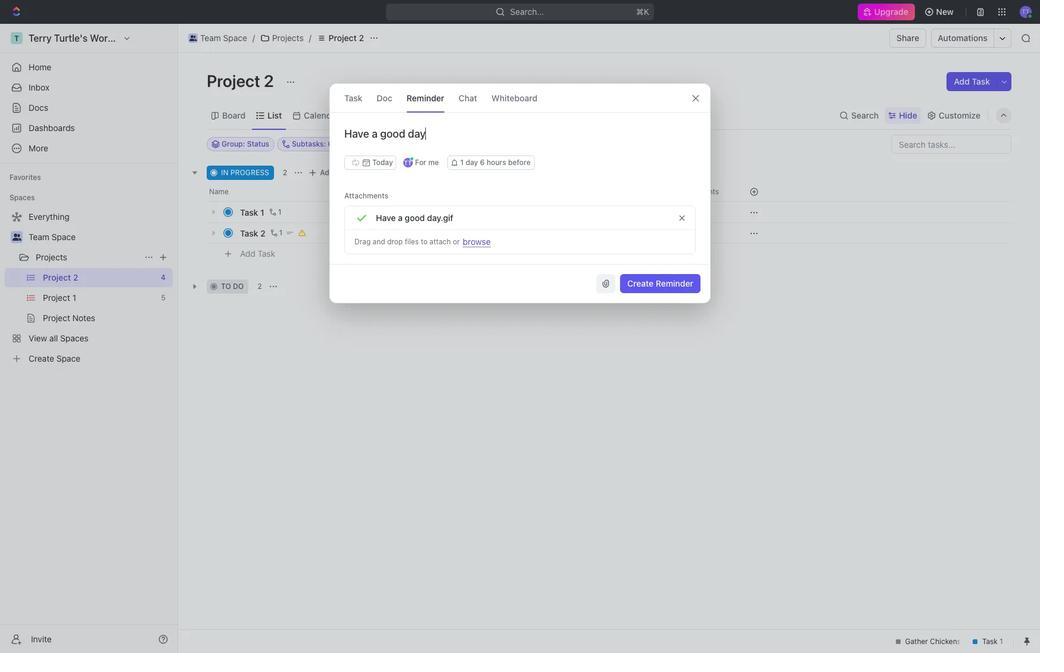 Task type: vqa. For each thing, say whether or not it's contained in the screenshot.
have a good day.gif
yes



Task type: describe. For each thing, give the bounding box(es) containing it.
0 vertical spatial space
[[223, 33, 247, 43]]

home
[[29, 62, 51, 72]]

day.gif
[[427, 212, 454, 223]]

hide button
[[885, 107, 921, 124]]

in progress
[[221, 168, 269, 177]]

1 vertical spatial project
[[207, 71, 260, 91]]

project inside project 2 link
[[329, 33, 357, 43]]

task up task 2
[[240, 207, 258, 217]]

good
[[405, 212, 425, 223]]

table
[[362, 110, 383, 120]]

doc
[[377, 93, 393, 103]]

1 vertical spatial team space link
[[29, 228, 170, 247]]

dialog containing task
[[330, 83, 711, 303]]

gantt link
[[402, 107, 427, 124]]

me
[[428, 158, 439, 167]]

customize button
[[924, 107, 985, 124]]

task 2
[[240, 228, 266, 238]]

to inside drag and drop files to attach or browse
[[421, 237, 428, 246]]

gantt
[[405, 110, 427, 120]]

create reminder
[[628, 278, 694, 288]]

customize
[[939, 110, 981, 120]]

task up the customize
[[972, 76, 990, 86]]

1 vertical spatial add task
[[320, 168, 352, 177]]

sidebar navigation
[[0, 24, 178, 653]]

board link
[[220, 107, 246, 124]]

1 right task 1
[[278, 207, 282, 216]]

1 vertical spatial projects link
[[36, 248, 139, 267]]

drag
[[355, 237, 371, 246]]

dashboards
[[29, 123, 75, 133]]

search button
[[836, 107, 883, 124]]

1 button for 2
[[268, 227, 284, 239]]

spaces
[[10, 193, 35, 202]]

1 day 6 hours before button
[[447, 156, 535, 170]]

upgrade link
[[858, 4, 915, 20]]

files
[[405, 237, 419, 246]]

reminder inside button
[[656, 278, 694, 288]]

1 vertical spatial add task button
[[306, 166, 356, 180]]

do
[[233, 282, 244, 291]]

chat
[[459, 93, 477, 103]]

calendar
[[304, 110, 340, 120]]

attachments
[[344, 191, 389, 200]]

home link
[[5, 58, 173, 77]]

before
[[508, 158, 531, 167]]

user group image inside tree
[[12, 234, 21, 241]]

in
[[221, 168, 229, 177]]

chat button
[[459, 84, 477, 112]]

user group image inside "team space" "link"
[[189, 35, 197, 41]]

search...
[[510, 7, 544, 17]]

whiteboard button
[[492, 84, 538, 112]]

day
[[466, 158, 478, 167]]

drag and drop files to attach or browse
[[355, 236, 491, 246]]

0 horizontal spatial to
[[221, 282, 231, 291]]

0 vertical spatial project 2
[[329, 33, 364, 43]]

create reminder button
[[620, 274, 701, 293]]

whiteboard
[[492, 93, 538, 103]]

add for add task button to the bottom
[[240, 248, 256, 258]]

docs link
[[5, 98, 173, 117]]

task up attachments
[[336, 168, 352, 177]]

1 horizontal spatial team space
[[200, 33, 247, 43]]

1 button for 1
[[267, 206, 283, 218]]

new button
[[920, 2, 961, 21]]

have
[[376, 212, 396, 223]]

reminder button
[[407, 84, 444, 112]]

Search tasks... text field
[[892, 135, 1011, 153]]



Task type: locate. For each thing, give the bounding box(es) containing it.
1 horizontal spatial project
[[329, 33, 357, 43]]

tree inside sidebar navigation
[[5, 207, 173, 368]]

1 vertical spatial projects
[[36, 252, 67, 262]]

0 vertical spatial 1 button
[[267, 206, 283, 218]]

0 horizontal spatial project 2
[[207, 71, 278, 91]]

task down task 1
[[240, 228, 258, 238]]

1 vertical spatial space
[[52, 232, 76, 242]]

list
[[268, 110, 282, 120]]

task button
[[344, 84, 363, 112]]

add task up the customize
[[954, 76, 990, 86]]

task down task 2
[[258, 248, 275, 258]]

user group image
[[189, 35, 197, 41], [12, 234, 21, 241]]

task up table 'link'
[[344, 93, 363, 103]]

add task button up attachments
[[306, 166, 356, 180]]

2 / from the left
[[309, 33, 312, 43]]

new
[[937, 7, 954, 17]]

1 right task 2
[[279, 228, 283, 237]]

0 vertical spatial team
[[200, 33, 221, 43]]

1 left day
[[460, 158, 464, 167]]

progress
[[230, 168, 269, 177]]

dashboards link
[[5, 119, 173, 138]]

1 / from the left
[[253, 33, 255, 43]]

docs
[[29, 103, 48, 113]]

invite
[[31, 634, 52, 644]]

task 1
[[240, 207, 264, 217]]

add task up attachments
[[320, 168, 352, 177]]

for
[[415, 158, 427, 167]]

0 horizontal spatial reminder
[[407, 93, 444, 103]]

1 horizontal spatial add task
[[320, 168, 352, 177]]

1 horizontal spatial reminder
[[656, 278, 694, 288]]

board
[[222, 110, 246, 120]]

today
[[372, 158, 393, 167]]

1 button right task 1
[[267, 206, 283, 218]]

team inside tree
[[29, 232, 49, 242]]

0 horizontal spatial team
[[29, 232, 49, 242]]

2 vertical spatial add
[[240, 248, 256, 258]]

2 horizontal spatial add
[[954, 76, 970, 86]]

0 vertical spatial projects link
[[257, 31, 307, 45]]

1 vertical spatial to
[[221, 282, 231, 291]]

0 horizontal spatial user group image
[[12, 234, 21, 241]]

add task
[[954, 76, 990, 86], [320, 168, 352, 177], [240, 248, 275, 258]]

0 horizontal spatial add task button
[[235, 247, 280, 261]]

0 horizontal spatial /
[[253, 33, 255, 43]]

0 vertical spatial team space
[[200, 33, 247, 43]]

calendar link
[[302, 107, 340, 124]]

favorites
[[10, 173, 41, 182]]

space
[[223, 33, 247, 43], [52, 232, 76, 242]]

1 vertical spatial reminder
[[656, 278, 694, 288]]

0 vertical spatial add task button
[[947, 72, 998, 91]]

hide
[[899, 110, 918, 120]]

1 vertical spatial team space
[[29, 232, 76, 242]]

0 vertical spatial reminder
[[407, 93, 444, 103]]

to right files
[[421, 237, 428, 246]]

search
[[852, 110, 879, 120]]

tree
[[5, 207, 173, 368]]

add task button
[[947, 72, 998, 91], [306, 166, 356, 180], [235, 247, 280, 261]]

reminder right "create" at the top of page
[[656, 278, 694, 288]]

2 horizontal spatial add task button
[[947, 72, 998, 91]]

0 horizontal spatial projects
[[36, 252, 67, 262]]

and
[[373, 237, 385, 246]]

2 horizontal spatial add task
[[954, 76, 990, 86]]

project 2 link
[[314, 31, 367, 45]]

create
[[628, 278, 654, 288]]

space inside tree
[[52, 232, 76, 242]]

6
[[480, 158, 485, 167]]

1 horizontal spatial user group image
[[189, 35, 197, 41]]

1 horizontal spatial projects link
[[257, 31, 307, 45]]

1 day 6 hours before
[[460, 158, 531, 167]]

reminder up gantt
[[407, 93, 444, 103]]

to do
[[221, 282, 244, 291]]

project
[[329, 33, 357, 43], [207, 71, 260, 91]]

table link
[[359, 107, 383, 124]]

1 inside "1 day 6 hours before" dropdown button
[[460, 158, 464, 167]]

1 horizontal spatial /
[[309, 33, 312, 43]]

1 horizontal spatial team space link
[[185, 31, 250, 45]]

add task button up the customize
[[947, 72, 998, 91]]

1 vertical spatial add
[[320, 168, 334, 177]]

automations
[[938, 33, 988, 43]]

1 horizontal spatial add
[[320, 168, 334, 177]]

today button
[[344, 156, 396, 170]]

1 horizontal spatial projects
[[272, 33, 304, 43]]

team space link
[[185, 31, 250, 45], [29, 228, 170, 247]]

/
[[253, 33, 255, 43], [309, 33, 312, 43]]

reminder
[[407, 93, 444, 103], [656, 278, 694, 288]]

share button
[[890, 29, 927, 48]]

add for top add task button
[[954, 76, 970, 86]]

0 horizontal spatial project
[[207, 71, 260, 91]]

attach
[[430, 237, 451, 246]]

1 horizontal spatial to
[[421, 237, 428, 246]]

0 vertical spatial add task
[[954, 76, 990, 86]]

0 vertical spatial add
[[954, 76, 970, 86]]

1 button
[[267, 206, 283, 218], [268, 227, 284, 239]]

1 horizontal spatial space
[[223, 33, 247, 43]]

add left today dropdown button on the left top of the page
[[320, 168, 334, 177]]

1 up task 2
[[260, 207, 264, 217]]

drop
[[387, 237, 403, 246]]

0 vertical spatial team space link
[[185, 31, 250, 45]]

dialog
[[330, 83, 711, 303]]

project 2
[[329, 33, 364, 43], [207, 71, 278, 91]]

upgrade
[[875, 7, 909, 17]]

0 horizontal spatial space
[[52, 232, 76, 242]]

⌘k
[[637, 7, 650, 17]]

have a good day.gif
[[376, 212, 454, 223]]

0 horizontal spatial team space
[[29, 232, 76, 242]]

1
[[460, 158, 464, 167], [260, 207, 264, 217], [278, 207, 282, 216], [279, 228, 283, 237]]

0 horizontal spatial projects link
[[36, 248, 139, 267]]

to
[[421, 237, 428, 246], [221, 282, 231, 291]]

0 horizontal spatial add
[[240, 248, 256, 258]]

1 vertical spatial team
[[29, 232, 49, 242]]

hours
[[487, 158, 506, 167]]

1 vertical spatial user group image
[[12, 234, 21, 241]]

tt
[[404, 159, 412, 166]]

0 vertical spatial projects
[[272, 33, 304, 43]]

a
[[398, 212, 403, 223]]

add
[[954, 76, 970, 86], [320, 168, 334, 177], [240, 248, 256, 258]]

Reminder na﻿me or type '/' for commands text field
[[330, 127, 710, 156]]

team space inside sidebar navigation
[[29, 232, 76, 242]]

automations button
[[932, 29, 994, 47]]

0 vertical spatial project
[[329, 33, 357, 43]]

or
[[453, 237, 460, 246]]

favorites button
[[5, 170, 46, 185]]

add task down task 2
[[240, 248, 275, 258]]

inbox link
[[5, 78, 173, 97]]

2 vertical spatial add task
[[240, 248, 275, 258]]

projects
[[272, 33, 304, 43], [36, 252, 67, 262]]

add up the customize
[[954, 76, 970, 86]]

to left do on the left of the page
[[221, 282, 231, 291]]

2 vertical spatial add task button
[[235, 247, 280, 261]]

1 vertical spatial 1 button
[[268, 227, 284, 239]]

1 vertical spatial project 2
[[207, 71, 278, 91]]

add down task 2
[[240, 248, 256, 258]]

team space
[[200, 33, 247, 43], [29, 232, 76, 242]]

1 horizontal spatial team
[[200, 33, 221, 43]]

1 horizontal spatial add task button
[[306, 166, 356, 180]]

1 button right task 2
[[268, 227, 284, 239]]

inbox
[[29, 82, 49, 92]]

2
[[359, 33, 364, 43], [264, 71, 274, 91], [283, 168, 287, 177], [260, 228, 266, 238], [258, 282, 262, 291]]

0 horizontal spatial team space link
[[29, 228, 170, 247]]

tree containing team space
[[5, 207, 173, 368]]

add task button down task 2
[[235, 247, 280, 261]]

browse
[[463, 236, 491, 246]]

doc button
[[377, 84, 393, 112]]

list link
[[265, 107, 282, 124]]

0 horizontal spatial add task
[[240, 248, 275, 258]]

share
[[897, 33, 920, 43]]

0 vertical spatial user group image
[[189, 35, 197, 41]]

projects link
[[257, 31, 307, 45], [36, 248, 139, 267]]

projects inside tree
[[36, 252, 67, 262]]

for me
[[415, 158, 439, 167]]

1 horizontal spatial project 2
[[329, 33, 364, 43]]

0 vertical spatial to
[[421, 237, 428, 246]]

task
[[972, 76, 990, 86], [344, 93, 363, 103], [336, 168, 352, 177], [240, 207, 258, 217], [240, 228, 258, 238], [258, 248, 275, 258]]



